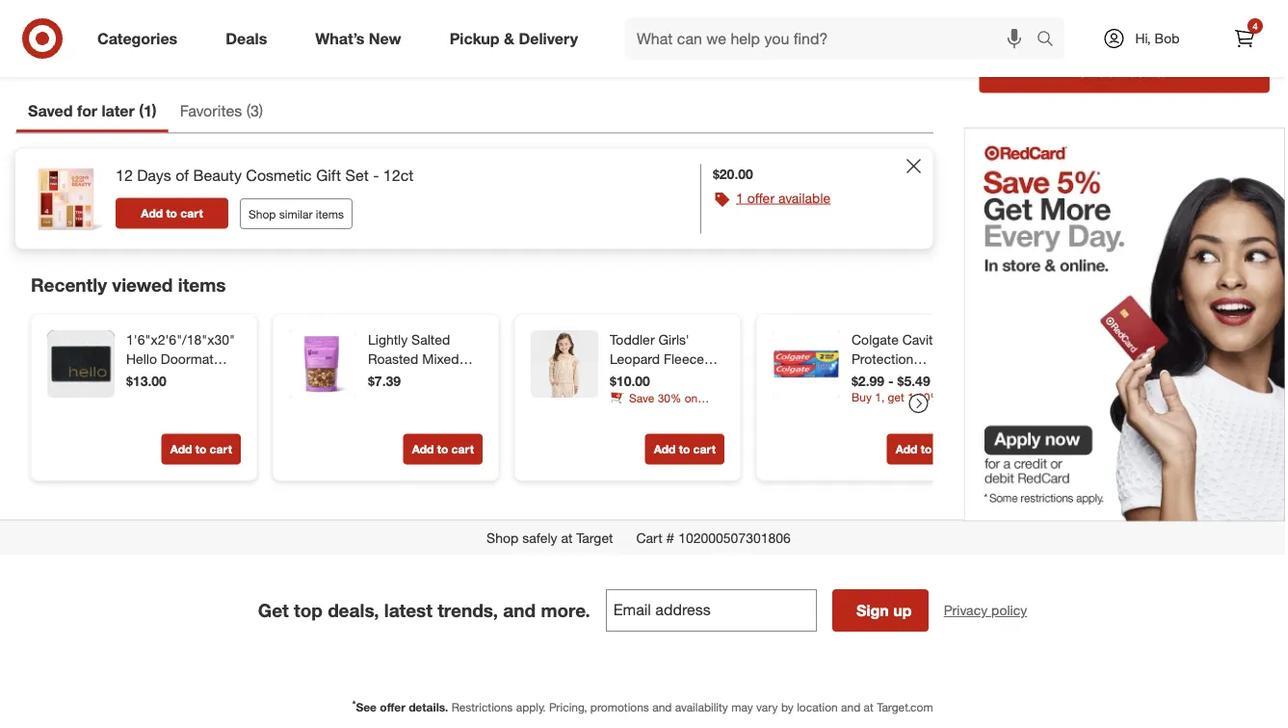 Task type: describe. For each thing, give the bounding box(es) containing it.
gift
[[316, 166, 341, 185]]

12
[[116, 166, 133, 185]]

fleece
[[664, 351, 705, 368]]

promotions
[[591, 701, 650, 716]]

deals
[[226, 29, 267, 48]]

$20.00
[[713, 166, 754, 183]]

beauty
[[193, 166, 242, 185]]

gather™
[[380, 390, 430, 407]]

0 vertical spatial at
[[561, 530, 573, 547]]

for
[[77, 102, 97, 121]]

sign up
[[857, 602, 912, 621]]

2 ( from the left
[[246, 102, 251, 121]]

salted
[[412, 332, 450, 349]]

to inside 12 days of beauty cosmetic gift set - 12ct list item
[[166, 207, 177, 221]]

check out all button
[[980, 51, 1270, 93]]

mixed
[[422, 351, 459, 368]]

lightly salted roasted mixed nuts- 9oz - good & gather™ link
[[368, 331, 479, 407]]

nuts-
[[368, 370, 402, 387]]

search
[[1028, 31, 1075, 50]]

- inside list item
[[373, 166, 379, 185]]

add to cart inside 12 days of beauty cosmetic gift set - 12ct list item
[[141, 207, 203, 221]]

pickup
[[450, 29, 500, 48]]

search button
[[1028, 17, 1075, 64]]

of
[[176, 166, 189, 185]]

12 days of beauty cosmetic gift set - 12ct
[[116, 166, 414, 185]]

1 offer available button
[[736, 189, 831, 208]]

set
[[346, 166, 369, 185]]

girls'
[[659, 332, 690, 349]]

bob
[[1155, 30, 1180, 47]]

pricing,
[[549, 701, 587, 716]]

shop for shop similar items
[[249, 207, 276, 222]]

hi, bob
[[1136, 30, 1180, 47]]

toothpaste
[[852, 390, 919, 407]]

$2.99 - $5.49
[[852, 373, 931, 390]]

12ct
[[384, 166, 414, 185]]

leopard
[[610, 351, 660, 368]]

0 vertical spatial 1
[[144, 102, 152, 121]]

colgate cavity protection fluoride toothpaste - great regular flavor
[[852, 332, 940, 445]]

at inside * see offer details. restrictions apply. pricing, promotions and availability may vary by location and at target.com
[[864, 701, 874, 716]]

9oz
[[405, 370, 427, 387]]

out
[[1128, 63, 1152, 81]]

good
[[440, 370, 474, 387]]

& inside lightly salted roasted mixed nuts- 9oz - good & gather™
[[368, 390, 377, 407]]

delivery
[[519, 29, 578, 48]]

roasted
[[368, 351, 419, 368]]

1 offer available
[[736, 190, 831, 207]]

1 ( from the left
[[139, 102, 144, 121]]

trends,
[[438, 600, 498, 623]]

deals link
[[209, 17, 291, 60]]

toddler
[[610, 332, 655, 349]]

by
[[782, 701, 794, 716]]

doormat
[[161, 351, 214, 368]]

to inside $13.00 add to cart
[[195, 443, 207, 457]]

items for shop similar items
[[316, 207, 344, 222]]

cart
[[637, 530, 663, 547]]

privacy
[[944, 603, 988, 620]]

favorites ( 3 )
[[180, 102, 263, 121]]

location
[[797, 701, 838, 716]]

12 days of beauty cosmetic gift set - 12ct image
[[27, 161, 104, 238]]

shop similar items button
[[240, 199, 353, 230]]

2 ) from the left
[[259, 102, 263, 121]]

cart inside 12 days of beauty cosmetic gift set - 12ct list item
[[181, 207, 203, 221]]

sign
[[857, 602, 889, 621]]

cavity
[[903, 332, 940, 349]]

shop for shop safely at target
[[487, 530, 519, 547]]

$2.99
[[852, 373, 885, 390]]

$13.00
[[126, 373, 167, 390]]

up
[[894, 602, 912, 621]]

12 days of beauty cosmetic gift set - 12ct link
[[116, 165, 414, 187]]

jack™
[[610, 390, 645, 407]]

#
[[667, 530, 675, 547]]

2 horizontal spatial and
[[842, 701, 861, 716]]

saved
[[28, 102, 73, 121]]

12 days of beauty cosmetic gift set - 12ct list item
[[15, 150, 934, 250]]

details.
[[409, 701, 449, 716]]

flavor
[[852, 428, 889, 445]]

regular
[[889, 409, 936, 426]]

1 ) from the left
[[152, 102, 157, 121]]

1'6"x2'6"/18"x30"
[[126, 332, 235, 349]]

what's
[[315, 29, 365, 48]]



Task type: locate. For each thing, give the bounding box(es) containing it.
1 right later at the left top
[[144, 102, 152, 121]]

items
[[316, 207, 344, 222], [178, 275, 226, 297]]

add inside 12 days of beauty cosmetic gift set - 12ct list item
[[141, 207, 163, 221]]

$13.00 add to cart
[[126, 373, 232, 457]]

& down nuts-
[[368, 390, 377, 407]]

saved for later ( 1 )
[[28, 102, 157, 121]]

safely
[[523, 530, 558, 547]]

0 horizontal spatial at
[[561, 530, 573, 547]]

what's new
[[315, 29, 402, 48]]

1 horizontal spatial items
[[316, 207, 344, 222]]

apply.
[[516, 701, 546, 716]]

( right favorites
[[246, 102, 251, 121]]

add inside $13.00 add to cart
[[170, 443, 192, 457]]

4
[[1253, 20, 1259, 32]]

viewed
[[112, 275, 173, 297]]

& inside toddler girls' leopard fleece sweatshirt - cat & jack™ beige
[[712, 370, 720, 387]]

check out all
[[1077, 63, 1173, 81]]

1 vertical spatial shop
[[487, 530, 519, 547]]

0 horizontal spatial (
[[139, 102, 144, 121]]

cart
[[210, 19, 232, 34], [452, 19, 474, 34], [694, 19, 716, 34], [181, 207, 203, 221], [210, 443, 232, 457], [452, 443, 474, 457], [694, 443, 716, 457], [936, 443, 958, 457]]

later
[[102, 102, 135, 121]]

1 down '$20.00'
[[736, 190, 744, 207]]

1 horizontal spatial and
[[653, 701, 672, 716]]

0 horizontal spatial items
[[178, 275, 226, 297]]

shop safely at target
[[487, 530, 614, 547]]

categories link
[[81, 17, 202, 60]]

available
[[779, 190, 831, 207]]

fluoride
[[852, 370, 901, 387]]

policy
[[992, 603, 1028, 620]]

top
[[294, 600, 323, 623]]

cat
[[687, 370, 708, 387]]

items for recently viewed items
[[178, 275, 226, 297]]

0 horizontal spatial &
[[368, 390, 377, 407]]

new
[[369, 29, 402, 48]]

sign up button
[[833, 591, 929, 633]]

) right favorites
[[259, 102, 263, 121]]

target
[[577, 530, 614, 547]]

availability
[[675, 701, 729, 716]]

to
[[195, 19, 207, 34], [437, 19, 448, 34], [679, 19, 690, 34], [166, 207, 177, 221], [195, 443, 207, 457], [437, 443, 448, 457], [679, 443, 690, 457], [921, 443, 932, 457]]

target redcard save 5% get more every day. in store & online. apply now for a credit or debit redcard. *some restrictions apply. image
[[964, 128, 1286, 522]]

latest
[[384, 600, 433, 623]]

similar
[[279, 207, 313, 222]]

1 vertical spatial 1
[[736, 190, 744, 207]]

get top deals, latest trends, and more.
[[258, 600, 591, 623]]

colgate cavity protection fluoride toothpaste - great regular flavor image
[[773, 331, 841, 398], [773, 331, 841, 398]]

1 inside button
[[736, 190, 744, 207]]

- inside toddler girls' leopard fleece sweatshirt - cat & jack™ beige
[[678, 370, 683, 387]]

add
[[170, 19, 192, 34], [412, 19, 434, 34], [654, 19, 676, 34], [141, 207, 163, 221], [170, 443, 192, 457], [412, 443, 434, 457], [654, 443, 676, 457], [896, 443, 918, 457]]

project
[[173, 370, 215, 387]]

None text field
[[606, 591, 817, 633]]

$10.00
[[610, 373, 651, 390]]

more.
[[541, 600, 591, 623]]

all
[[1156, 63, 1173, 81]]

recently
[[31, 275, 107, 297]]

$5.49
[[898, 373, 931, 390]]

and
[[503, 600, 536, 623], [653, 701, 672, 716], [842, 701, 861, 716]]

and right location
[[842, 701, 861, 716]]

colgate
[[852, 332, 899, 349]]

lightly
[[368, 332, 408, 349]]

$7.39
[[368, 373, 401, 390]]

get
[[258, 600, 289, 623]]

0 vertical spatial offer
[[748, 190, 775, 207]]

at right safely
[[561, 530, 573, 547]]

& right cat
[[712, 370, 720, 387]]

toddler girls' leopard fleece sweatshirt - cat & jack™ beige link
[[610, 331, 721, 407]]

restrictions
[[452, 701, 513, 716]]

1 horizontal spatial &
[[504, 29, 515, 48]]

0 horizontal spatial and
[[503, 600, 536, 623]]

target.com
[[877, 701, 934, 716]]

offer right the see
[[380, 701, 406, 716]]

items right similar in the left of the page
[[316, 207, 344, 222]]

sweatshirt
[[610, 370, 674, 387]]

items inside button
[[316, 207, 344, 222]]

shop
[[249, 207, 276, 222], [487, 530, 519, 547]]

* see offer details. restrictions apply. pricing, promotions and availability may vary by location and at target.com
[[352, 699, 934, 716]]

0 horizontal spatial )
[[152, 102, 157, 121]]

cosmetic
[[246, 166, 312, 185]]

( right later at the left top
[[139, 102, 144, 121]]

1'6"x2'6"/18"x30" hello doormat black - project 62™ link
[[126, 331, 237, 407]]

lightly salted roasted mixed nuts- 9oz - good & gather™ image
[[289, 331, 357, 398], [289, 331, 357, 398]]

0 horizontal spatial offer
[[380, 701, 406, 716]]

2 vertical spatial &
[[368, 390, 377, 407]]

offer down '$20.00'
[[748, 190, 775, 207]]

0 vertical spatial items
[[316, 207, 344, 222]]

1'6"x2'6"/18"x30" hello doormat black - project 62™ image
[[47, 331, 115, 398], [47, 331, 115, 398]]

1 horizontal spatial offer
[[748, 190, 775, 207]]

and left availability
[[653, 701, 672, 716]]

see
[[356, 701, 377, 716]]

shop inside button
[[249, 207, 276, 222]]

shop left similar in the left of the page
[[249, 207, 276, 222]]

2 horizontal spatial &
[[712, 370, 720, 387]]

3
[[251, 102, 259, 121]]

cart inside $13.00 add to cart
[[210, 443, 232, 457]]

& right pickup in the top left of the page
[[504, 29, 515, 48]]

-
[[373, 166, 379, 185], [164, 370, 169, 387], [431, 370, 436, 387], [678, 370, 683, 387], [889, 373, 894, 390], [923, 390, 928, 407]]

0 vertical spatial shop
[[249, 207, 276, 222]]

privacy policy
[[944, 603, 1028, 620]]

what's new link
[[299, 17, 426, 60]]

1 horizontal spatial at
[[864, 701, 874, 716]]

items up 1'6"x2'6"/18"x30"
[[178, 275, 226, 297]]

4 link
[[1224, 17, 1267, 60]]

at left target.com
[[864, 701, 874, 716]]

pickup & delivery link
[[433, 17, 602, 60]]

1 vertical spatial items
[[178, 275, 226, 297]]

1 horizontal spatial )
[[259, 102, 263, 121]]

1 vertical spatial &
[[712, 370, 720, 387]]

(
[[139, 102, 144, 121], [246, 102, 251, 121]]

lightly salted roasted mixed nuts- 9oz - good & gather™
[[368, 332, 474, 407]]

- inside 1'6"x2'6"/18"x30" hello doormat black - project 62™
[[164, 370, 169, 387]]

102000507301806
[[679, 530, 791, 547]]

0 horizontal spatial shop
[[249, 207, 276, 222]]

shop similar items
[[249, 207, 344, 222]]

and left more.
[[503, 600, 536, 623]]

toddler girls' leopard fleece sweatshirt - cat & jack™ beige image
[[531, 331, 599, 398], [531, 331, 599, 398]]

1 horizontal spatial shop
[[487, 530, 519, 547]]

colgate cavity protection fluoride toothpaste - great regular flavor link
[[852, 331, 963, 445]]

shop left safely
[[487, 530, 519, 547]]

0 horizontal spatial 1
[[144, 102, 152, 121]]

0 vertical spatial &
[[504, 29, 515, 48]]

1
[[144, 102, 152, 121], [736, 190, 744, 207]]

What can we help you find? suggestions appear below search field
[[626, 17, 1042, 60]]

1 horizontal spatial 1
[[736, 190, 744, 207]]

days
[[137, 166, 171, 185]]

deals,
[[328, 600, 379, 623]]

1 vertical spatial offer
[[380, 701, 406, 716]]

pickup & delivery
[[450, 29, 578, 48]]

62™
[[126, 390, 149, 407]]

privacy policy link
[[944, 602, 1028, 621]]

offer inside * see offer details. restrictions apply. pricing, promotions and availability may vary by location and at target.com
[[380, 701, 406, 716]]

hello
[[126, 351, 157, 368]]

- inside lightly salted roasted mixed nuts- 9oz - good & gather™
[[431, 370, 436, 387]]

offer inside button
[[748, 190, 775, 207]]

*
[[352, 699, 356, 711]]

check
[[1077, 63, 1124, 81]]

- inside colgate cavity protection fluoride toothpaste - great regular flavor
[[923, 390, 928, 407]]

1 vertical spatial at
[[864, 701, 874, 716]]

may
[[732, 701, 754, 716]]

1 horizontal spatial (
[[246, 102, 251, 121]]

) right later at the left top
[[152, 102, 157, 121]]

protection
[[852, 351, 914, 368]]

& inside pickup & delivery link
[[504, 29, 515, 48]]



Task type: vqa. For each thing, say whether or not it's contained in the screenshot.
Check out all button
yes



